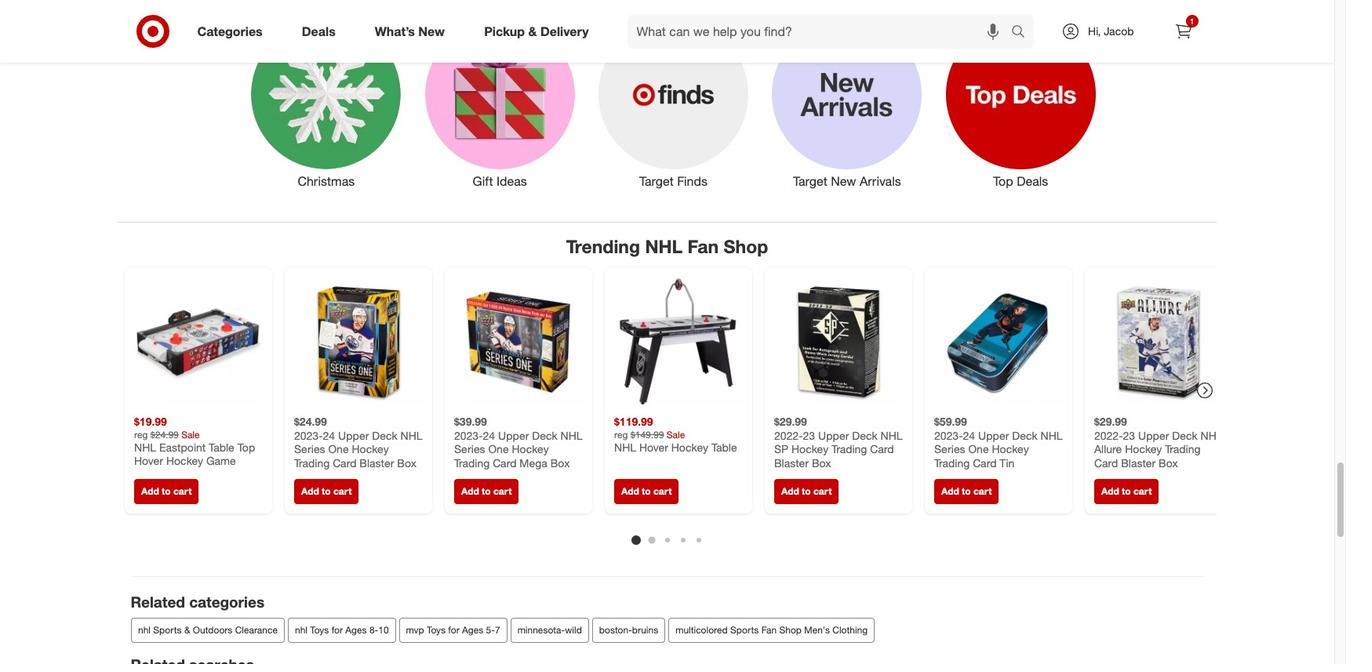 Task type: locate. For each thing, give the bounding box(es) containing it.
mvp toys for ages 5-7 link
[[399, 618, 507, 643]]

2 blaster from the left
[[774, 456, 808, 469]]

sports inside 'link'
[[153, 624, 181, 636]]

upper for 2022-23 upper deck nhl sp hockey trading card blaster box
[[818, 429, 849, 442]]

add to cart button down $24.99 2023-24 upper deck nhl series one hockey trading card blaster box
[[294, 479, 358, 504]]

23 inside $29.99 2022-23 upper deck nhl allure hockey trading card blaster box
[[1123, 429, 1135, 442]]

hover down '$119.99'
[[639, 440, 668, 454]]

one inside $24.99 2023-24 upper deck nhl series one hockey trading card blaster box
[[328, 442, 348, 456]]

3 add to cart from the left
[[461, 486, 511, 497]]

1 horizontal spatial &
[[528, 23, 537, 39]]

series inside $24.99 2023-24 upper deck nhl series one hockey trading card blaster box
[[294, 442, 325, 456]]

ages left 8-
[[345, 624, 366, 636]]

1 horizontal spatial shop
[[779, 624, 801, 636]]

4 add from the left
[[621, 486, 639, 497]]

upper inside $39.99 2023-24 upper deck nhl series one hockey trading card mega box
[[498, 429, 529, 442]]

cart down $39.99 2023-24 upper deck nhl series one hockey trading card mega box
[[493, 486, 511, 497]]

nhl inside $29.99 2022-23 upper deck nhl sp hockey trading card blaster box
[[880, 429, 902, 442]]

1 one from the left
[[328, 442, 348, 456]]

add for $59.99 2023-24 upper deck nhl series one hockey trading card tin
[[941, 486, 959, 497]]

upper inside the '$59.99 2023-24 upper deck nhl series one hockey trading card tin'
[[978, 429, 1009, 442]]

2 toys from the left
[[426, 624, 445, 636]]

target left arrivals
[[793, 174, 827, 189]]

$39.99 2023-24 upper deck nhl series one hockey trading card mega box
[[454, 415, 582, 469]]

cart down eastpoint
[[173, 486, 191, 497]]

christmas
[[298, 174, 355, 189]]

7 cart from the left
[[1133, 486, 1152, 497]]

1 23 from the left
[[803, 429, 815, 442]]

add to cart button
[[134, 479, 198, 504], [294, 479, 358, 504], [454, 479, 518, 504], [614, 479, 678, 504], [774, 479, 839, 504], [934, 479, 999, 504], [1094, 479, 1159, 504]]

0 horizontal spatial $29.99
[[774, 415, 807, 428]]

new left arrivals
[[831, 174, 856, 189]]

2 reg from the left
[[614, 429, 628, 440]]

cart for nhl hover hockey table
[[653, 486, 671, 497]]

1 box from the left
[[397, 456, 416, 469]]

upper inside $29.99 2022-23 upper deck nhl sp hockey trading card blaster box
[[818, 429, 849, 442]]

fan for sports
[[761, 624, 776, 636]]

8-
[[369, 624, 378, 636]]

nhl right clearance
[[295, 624, 307, 636]]

2022-23 upper deck nhl allure hockey trading card blaster box image
[[1094, 277, 1223, 405], [1094, 277, 1223, 405]]

$119.99 reg $149.99 sale nhl hover hockey table
[[614, 415, 737, 454]]

0 horizontal spatial for
[[331, 624, 342, 636]]

nhl
[[138, 624, 150, 636], [295, 624, 307, 636]]

target new arrivals link
[[760, 17, 934, 191]]

2 upper from the left
[[498, 429, 529, 442]]

1 2023- from the left
[[294, 429, 323, 442]]

add to cart button for 2023-24 upper deck nhl series one hockey trading card blaster box
[[294, 479, 358, 504]]

4 deck from the left
[[1012, 429, 1037, 442]]

for left 8-
[[331, 624, 342, 636]]

2 horizontal spatial series
[[934, 442, 965, 456]]

1 horizontal spatial blaster
[[774, 456, 808, 469]]

0 vertical spatial fan
[[688, 235, 719, 257]]

pickup
[[484, 23, 525, 39]]

5 add to cart from the left
[[781, 486, 831, 497]]

one for blaster
[[328, 442, 348, 456]]

top
[[993, 174, 1013, 189], [237, 440, 255, 454]]

deck inside the '$59.99 2023-24 upper deck nhl series one hockey trading card tin'
[[1012, 429, 1037, 442]]

hockey
[[671, 440, 708, 454], [351, 442, 388, 456], [511, 442, 548, 456], [791, 442, 828, 456], [992, 442, 1029, 456], [1125, 442, 1162, 456], [166, 454, 203, 467]]

add to cart for $24.99 2023-24 upper deck nhl series one hockey trading card blaster box
[[301, 486, 351, 497]]

1 horizontal spatial 23
[[1123, 429, 1135, 442]]

sale inside $19.99 reg $24.99 sale nhl eastpoint table top hover hockey game
[[181, 429, 199, 440]]

nhl hover hockey table image
[[614, 277, 743, 405], [614, 277, 743, 405]]

shop for sports
[[779, 624, 801, 636]]

0 horizontal spatial deals
[[302, 23, 336, 39]]

0 vertical spatial shop
[[724, 235, 768, 257]]

for inside nhl toys for ages 8-10 link
[[331, 624, 342, 636]]

reg down $19.99
[[134, 429, 147, 440]]

reg inside $19.99 reg $24.99 sale nhl eastpoint table top hover hockey game
[[134, 429, 147, 440]]

1 horizontal spatial reg
[[614, 429, 628, 440]]

0 vertical spatial new
[[418, 23, 445, 39]]

0 horizontal spatial 23
[[803, 429, 815, 442]]

1 link
[[1166, 14, 1201, 49]]

0 vertical spatial top
[[993, 174, 1013, 189]]

one inside $39.99 2023-24 upper deck nhl series one hockey trading card mega box
[[488, 442, 508, 456]]

3 upper from the left
[[818, 429, 849, 442]]

23 inside $29.99 2022-23 upper deck nhl sp hockey trading card blaster box
[[803, 429, 815, 442]]

to down $39.99 2023-24 upper deck nhl series one hockey trading card mega box
[[481, 486, 490, 497]]

table up game
[[208, 440, 234, 454]]

1 24 from the left
[[322, 429, 335, 442]]

minnesota-wild
[[517, 624, 582, 636]]

shop
[[724, 235, 768, 257], [779, 624, 801, 636]]

deck inside $29.99 2022-23 upper deck nhl sp hockey trading card blaster box
[[852, 429, 877, 442]]

2022-
[[774, 429, 803, 442], [1094, 429, 1123, 442]]

blaster inside $29.99 2022-23 upper deck nhl allure hockey trading card blaster box
[[1121, 456, 1155, 469]]

blaster inside $29.99 2022-23 upper deck nhl sp hockey trading card blaster box
[[774, 456, 808, 469]]

fan for nhl
[[688, 235, 719, 257]]

upper for 2023-24 upper deck nhl series one hockey trading card blaster box
[[338, 429, 369, 442]]

1 horizontal spatial 2023-
[[454, 429, 483, 442]]

2 table from the left
[[711, 440, 737, 454]]

1 vertical spatial $24.99
[[150, 429, 178, 440]]

2 horizontal spatial 2023-
[[934, 429, 963, 442]]

toys
[[310, 624, 329, 636], [426, 624, 445, 636]]

hi, jacob
[[1088, 24, 1134, 38]]

$29.99 up allure
[[1094, 415, 1127, 428]]

sale
[[181, 429, 199, 440], [666, 429, 685, 440]]

upper inside $24.99 2023-24 upper deck nhl series one hockey trading card blaster box
[[338, 429, 369, 442]]

1 horizontal spatial 2022-
[[1094, 429, 1123, 442]]

add down $39.99 2023-24 upper deck nhl series one hockey trading card mega box
[[461, 486, 479, 497]]

23 for allure
[[1123, 429, 1135, 442]]

to down allure
[[1122, 486, 1131, 497]]

1 for from the left
[[331, 624, 342, 636]]

add to cart button for nhl eastpoint table top hover hockey game
[[134, 479, 198, 504]]

trading inside $29.99 2022-23 upper deck nhl sp hockey trading card blaster box
[[831, 442, 867, 456]]

1 table from the left
[[208, 440, 234, 454]]

2 2023- from the left
[[454, 429, 483, 442]]

deck for 2023-24 upper deck nhl series one hockey trading card blaster box
[[372, 429, 397, 442]]

0 horizontal spatial toys
[[310, 624, 329, 636]]

2 nhl from the left
[[295, 624, 307, 636]]

$24.99
[[294, 415, 327, 428], [150, 429, 178, 440]]

top deals
[[993, 174, 1048, 189]]

$29.99 up sp
[[774, 415, 807, 428]]

outdoors
[[192, 624, 232, 636]]

&
[[528, 23, 537, 39], [184, 624, 190, 636]]

one inside the '$59.99 2023-24 upper deck nhl series one hockey trading card tin'
[[968, 442, 989, 456]]

0 horizontal spatial series
[[294, 442, 325, 456]]

2023- inside the '$59.99 2023-24 upper deck nhl series one hockey trading card tin'
[[934, 429, 963, 442]]

1 ages from the left
[[345, 624, 366, 636]]

5 to from the left
[[801, 486, 810, 497]]

5 add to cart button from the left
[[774, 479, 839, 504]]

1 vertical spatial deals
[[1017, 174, 1048, 189]]

gift ideas link
[[413, 17, 587, 191]]

box inside $24.99 2023-24 upper deck nhl series one hockey trading card blaster box
[[397, 456, 416, 469]]

1 target from the left
[[639, 174, 674, 189]]

2 box from the left
[[550, 456, 569, 469]]

reg down '$119.99'
[[614, 429, 628, 440]]

6 add to cart from the left
[[941, 486, 992, 497]]

0 horizontal spatial 2022-
[[774, 429, 803, 442]]

add to cart for $39.99 2023-24 upper deck nhl series one hockey trading card mega box
[[461, 486, 511, 497]]

upper for 2023-24 upper deck nhl series one hockey trading card tin
[[978, 429, 1009, 442]]

minnesota-wild link
[[510, 618, 589, 643]]

finds
[[677, 174, 708, 189]]

for
[[331, 624, 342, 636], [448, 624, 459, 636]]

1 cart from the left
[[173, 486, 191, 497]]

add to cart down $39.99 2023-24 upper deck nhl series one hockey trading card mega box
[[461, 486, 511, 497]]

for for mvp
[[448, 624, 459, 636]]

& right pickup
[[528, 23, 537, 39]]

card for 2023-24 upper deck nhl series one hockey trading card blaster box
[[332, 456, 356, 469]]

4 to from the left
[[641, 486, 650, 497]]

ages left 5-
[[462, 624, 483, 636]]

toys for mvp
[[426, 624, 445, 636]]

1 sale from the left
[[181, 429, 199, 440]]

3 to from the left
[[481, 486, 490, 497]]

reg for nhl hover hockey table
[[614, 429, 628, 440]]

to down $149.99
[[641, 486, 650, 497]]

table inside $119.99 reg $149.99 sale nhl hover hockey table
[[711, 440, 737, 454]]

add to cart
[[141, 486, 191, 497], [301, 486, 351, 497], [461, 486, 511, 497], [621, 486, 671, 497], [781, 486, 831, 497], [941, 486, 992, 497], [1101, 486, 1152, 497]]

2023-24 upper deck nhl series one hockey trading card tin image
[[934, 277, 1063, 405], [934, 277, 1063, 405]]

2 to from the left
[[321, 486, 330, 497]]

1 horizontal spatial nhl
[[295, 624, 307, 636]]

nhl inside $24.99 2023-24 upper deck nhl series one hockey trading card blaster box
[[400, 429, 422, 442]]

0 horizontal spatial hover
[[134, 454, 163, 467]]

1 horizontal spatial series
[[454, 442, 485, 456]]

game
[[206, 454, 236, 467]]

deck inside $39.99 2023-24 upper deck nhl series one hockey trading card mega box
[[532, 429, 557, 442]]

2 cart from the left
[[333, 486, 351, 497]]

series
[[294, 442, 325, 456], [454, 442, 485, 456], [934, 442, 965, 456]]

0 horizontal spatial reg
[[134, 429, 147, 440]]

24 inside $39.99 2023-24 upper deck nhl series one hockey trading card mega box
[[483, 429, 495, 442]]

card
[[870, 442, 894, 456], [332, 456, 356, 469], [492, 456, 516, 469], [973, 456, 996, 469], [1094, 456, 1118, 469]]

1 deck from the left
[[372, 429, 397, 442]]

10
[[378, 624, 388, 636]]

what's new
[[375, 23, 445, 39]]

add down allure
[[1101, 486, 1119, 497]]

2023- for 2023-24 upper deck nhl series one hockey trading card mega box
[[454, 429, 483, 442]]

2 one from the left
[[488, 442, 508, 456]]

2 ages from the left
[[462, 624, 483, 636]]

ages for 5-
[[462, 624, 483, 636]]

cart down $119.99 reg $149.99 sale nhl hover hockey table
[[653, 486, 671, 497]]

& left 'outdoors'
[[184, 624, 190, 636]]

multicolored sports fan shop men's clothing link
[[668, 618, 874, 643]]

1 horizontal spatial hover
[[639, 440, 668, 454]]

add to cart button down $149.99
[[614, 479, 678, 504]]

hockey inside the '$59.99 2023-24 upper deck nhl series one hockey trading card tin'
[[992, 442, 1029, 456]]

23 for sp
[[803, 429, 815, 442]]

toys left 8-
[[310, 624, 329, 636]]

1 horizontal spatial one
[[488, 442, 508, 456]]

blaster inside $24.99 2023-24 upper deck nhl series one hockey trading card blaster box
[[359, 456, 394, 469]]

1 horizontal spatial $24.99
[[294, 415, 327, 428]]

1 vertical spatial fan
[[761, 624, 776, 636]]

3 24 from the left
[[963, 429, 975, 442]]

1 upper from the left
[[338, 429, 369, 442]]

2 horizontal spatial blaster
[[1121, 456, 1155, 469]]

1 horizontal spatial new
[[831, 174, 856, 189]]

add for $119.99 reg $149.99 sale nhl hover hockey table
[[621, 486, 639, 497]]

clearance
[[235, 624, 277, 636]]

add down $149.99
[[621, 486, 639, 497]]

1 add to cart button from the left
[[134, 479, 198, 504]]

2 for from the left
[[448, 624, 459, 636]]

0 horizontal spatial blaster
[[359, 456, 394, 469]]

trading inside the '$59.99 2023-24 upper deck nhl series one hockey trading card tin'
[[934, 456, 969, 469]]

box inside $29.99 2022-23 upper deck nhl sp hockey trading card blaster box
[[812, 456, 831, 469]]

toys right mvp
[[426, 624, 445, 636]]

add to cart for $29.99 2022-23 upper deck nhl allure hockey trading card blaster box
[[1101, 486, 1152, 497]]

nhl toys for ages 8-10
[[295, 624, 388, 636]]

add down $24.99 2023-24 upper deck nhl series one hockey trading card blaster box
[[301, 486, 319, 497]]

$29.99 2022-23 upper deck nhl allure hockey trading card blaster box
[[1094, 415, 1222, 469]]

sale inside $119.99 reg $149.99 sale nhl hover hockey table
[[666, 429, 685, 440]]

add down sp
[[781, 486, 799, 497]]

2023-24 upper deck nhl series one hockey trading card mega box image
[[454, 277, 582, 405], [454, 277, 582, 405]]

for left 5-
[[448, 624, 459, 636]]

trading inside $39.99 2023-24 upper deck nhl series one hockey trading card mega box
[[454, 456, 489, 469]]

fan
[[688, 235, 719, 257], [761, 624, 776, 636]]

add to cart button down eastpoint
[[134, 479, 198, 504]]

trading for 2023-24 upper deck nhl series one hockey trading card mega box
[[454, 456, 489, 469]]

0 horizontal spatial new
[[418, 23, 445, 39]]

3 add from the left
[[461, 486, 479, 497]]

7 add to cart button from the left
[[1094, 479, 1159, 504]]

related categories
[[131, 593, 264, 611]]

reg
[[134, 429, 147, 440], [614, 429, 628, 440]]

2 24 from the left
[[483, 429, 495, 442]]

series inside the '$59.99 2023-24 upper deck nhl series one hockey trading card tin'
[[934, 442, 965, 456]]

3 deck from the left
[[852, 429, 877, 442]]

$29.99 inside $29.99 2022-23 upper deck nhl sp hockey trading card blaster box
[[774, 415, 807, 428]]

add to cart down allure
[[1101, 486, 1152, 497]]

1 reg from the left
[[134, 429, 147, 440]]

0 horizontal spatial one
[[328, 442, 348, 456]]

5 deck from the left
[[1172, 429, 1197, 442]]

24 inside $24.99 2023-24 upper deck nhl series one hockey trading card blaster box
[[322, 429, 335, 442]]

$149.99
[[630, 429, 664, 440]]

2023- inside $39.99 2023-24 upper deck nhl series one hockey trading card mega box
[[454, 429, 483, 442]]

sale for eastpoint
[[181, 429, 199, 440]]

related
[[131, 593, 185, 611]]

to down the '$59.99 2023-24 upper deck nhl series one hockey trading card tin'
[[961, 486, 971, 497]]

add to cart button down allure
[[1094, 479, 1159, 504]]

ages
[[345, 624, 366, 636], [462, 624, 483, 636]]

trading inside $24.99 2023-24 upper deck nhl series one hockey trading card blaster box
[[294, 456, 329, 469]]

nhl inside the '$59.99 2023-24 upper deck nhl series one hockey trading card tin'
[[1040, 429, 1062, 442]]

2 sale from the left
[[666, 429, 685, 440]]

4 add to cart from the left
[[621, 486, 671, 497]]

arrivals
[[860, 174, 901, 189]]

deck inside $24.99 2023-24 upper deck nhl series one hockey trading card blaster box
[[372, 429, 397, 442]]

2 horizontal spatial 24
[[963, 429, 975, 442]]

sports for multicolored
[[730, 624, 759, 636]]

deals link
[[288, 14, 355, 49]]

1 vertical spatial new
[[831, 174, 856, 189]]

2 horizontal spatial one
[[968, 442, 989, 456]]

1 horizontal spatial sale
[[666, 429, 685, 440]]

card inside the '$59.99 2023-24 upper deck nhl series one hockey trading card tin'
[[973, 456, 996, 469]]

ideas
[[497, 174, 527, 189]]

upper
[[338, 429, 369, 442], [498, 429, 529, 442], [818, 429, 849, 442], [978, 429, 1009, 442], [1138, 429, 1169, 442]]

deck inside $29.99 2022-23 upper deck nhl allure hockey trading card blaster box
[[1172, 429, 1197, 442]]

3 box from the left
[[812, 456, 831, 469]]

card inside $24.99 2023-24 upper deck nhl series one hockey trading card blaster box
[[332, 456, 356, 469]]

sports right multicolored
[[730, 624, 759, 636]]

target left finds
[[639, 174, 674, 189]]

1 series from the left
[[294, 442, 325, 456]]

cart down the '$59.99 2023-24 upper deck nhl series one hockey trading card tin'
[[973, 486, 992, 497]]

deck for 2022-23 upper deck nhl allure hockey trading card blaster box
[[1172, 429, 1197, 442]]

1 add to cart from the left
[[141, 486, 191, 497]]

ages for 8-
[[345, 624, 366, 636]]

3 blaster from the left
[[1121, 456, 1155, 469]]

5 upper from the left
[[1138, 429, 1169, 442]]

$29.99
[[774, 415, 807, 428], [1094, 415, 1127, 428]]

hover down eastpoint
[[134, 454, 163, 467]]

7 to from the left
[[1122, 486, 1131, 497]]

upper inside $29.99 2022-23 upper deck nhl allure hockey trading card blaster box
[[1138, 429, 1169, 442]]

3 cart from the left
[[493, 486, 511, 497]]

add for $29.99 2022-23 upper deck nhl allure hockey trading card blaster box
[[1101, 486, 1119, 497]]

series inside $39.99 2023-24 upper deck nhl series one hockey trading card mega box
[[454, 442, 485, 456]]

nhl
[[645, 235, 683, 257], [400, 429, 422, 442], [560, 429, 582, 442], [880, 429, 902, 442], [1040, 429, 1062, 442], [1200, 429, 1222, 442], [134, 440, 156, 454], [614, 440, 636, 454]]

0 vertical spatial $24.99
[[294, 415, 327, 428]]

2 series from the left
[[454, 442, 485, 456]]

1 vertical spatial top
[[237, 440, 255, 454]]

1 to from the left
[[161, 486, 170, 497]]

1 add from the left
[[141, 486, 159, 497]]

7 add from the left
[[1101, 486, 1119, 497]]

0 vertical spatial deals
[[302, 23, 336, 39]]

card inside $39.99 2023-24 upper deck nhl series one hockey trading card mega box
[[492, 456, 516, 469]]

allure
[[1094, 442, 1122, 456]]

1 horizontal spatial for
[[448, 624, 459, 636]]

reg inside $119.99 reg $149.99 sale nhl hover hockey table
[[614, 429, 628, 440]]

3 2023- from the left
[[934, 429, 963, 442]]

1 horizontal spatial toys
[[426, 624, 445, 636]]

1 2022- from the left
[[774, 429, 803, 442]]

0 horizontal spatial nhl
[[138, 624, 150, 636]]

add for $24.99 2023-24 upper deck nhl series one hockey trading card blaster box
[[301, 486, 319, 497]]

2022-23 upper deck nhl sp hockey trading card blaster box image
[[774, 277, 903, 405], [774, 277, 903, 405]]

0 horizontal spatial target
[[639, 174, 674, 189]]

to down $29.99 2022-23 upper deck nhl sp hockey trading card blaster box
[[801, 486, 810, 497]]

6 add from the left
[[941, 486, 959, 497]]

1 horizontal spatial ages
[[462, 624, 483, 636]]

add to cart down sp
[[781, 486, 831, 497]]

0 horizontal spatial $24.99
[[150, 429, 178, 440]]

sports
[[153, 624, 181, 636], [730, 624, 759, 636]]

add down $19.99 reg $24.99 sale nhl eastpoint table top hover hockey game
[[141, 486, 159, 497]]

1 horizontal spatial fan
[[761, 624, 776, 636]]

cart down $24.99 2023-24 upper deck nhl series one hockey trading card blaster box
[[333, 486, 351, 497]]

table left sp
[[711, 440, 737, 454]]

add to cart button down the '$59.99 2023-24 upper deck nhl series one hockey trading card tin'
[[934, 479, 999, 504]]

5 add from the left
[[781, 486, 799, 497]]

target finds link
[[587, 17, 760, 191]]

box inside $29.99 2022-23 upper deck nhl allure hockey trading card blaster box
[[1158, 456, 1178, 469]]

categories
[[197, 23, 263, 39]]

cart down $29.99 2022-23 upper deck nhl allure hockey trading card blaster box on the right of page
[[1133, 486, 1152, 497]]

deals
[[302, 23, 336, 39], [1017, 174, 1048, 189]]

1 $29.99 from the left
[[774, 415, 807, 428]]

0 horizontal spatial 2023-
[[294, 429, 323, 442]]

to down $24.99 2023-24 upper deck nhl series one hockey trading card blaster box
[[321, 486, 330, 497]]

add to cart button down $39.99 2023-24 upper deck nhl series one hockey trading card mega box
[[454, 479, 518, 504]]

$29.99 inside $29.99 2022-23 upper deck nhl allure hockey trading card blaster box
[[1094, 415, 1127, 428]]

$24.99 2023-24 upper deck nhl series one hockey trading card blaster box
[[294, 415, 422, 469]]

1 blaster from the left
[[359, 456, 394, 469]]

2022- for sp
[[774, 429, 803, 442]]

deck for 2023-24 upper deck nhl series one hockey trading card tin
[[1012, 429, 1037, 442]]

sale for hover
[[666, 429, 685, 440]]

5 cart from the left
[[813, 486, 831, 497]]

2 add to cart from the left
[[301, 486, 351, 497]]

3 series from the left
[[934, 442, 965, 456]]

nhl inside 'link'
[[138, 624, 150, 636]]

2022- up sp
[[774, 429, 803, 442]]

delivery
[[540, 23, 589, 39]]

add to cart button down sp
[[774, 479, 839, 504]]

hockey inside $29.99 2022-23 upper deck nhl allure hockey trading card blaster box
[[1125, 442, 1162, 456]]

search
[[1004, 25, 1042, 40]]

0 horizontal spatial fan
[[688, 235, 719, 257]]

2 23 from the left
[[1123, 429, 1135, 442]]

trading for 2023-24 upper deck nhl series one hockey trading card tin
[[934, 456, 969, 469]]

2 $29.99 from the left
[[1094, 415, 1127, 428]]

what's
[[375, 23, 415, 39]]

6 add to cart button from the left
[[934, 479, 999, 504]]

1 nhl from the left
[[138, 624, 150, 636]]

2023-
[[294, 429, 323, 442], [454, 429, 483, 442], [934, 429, 963, 442]]

trading
[[831, 442, 867, 456], [1165, 442, 1200, 456], [294, 456, 329, 469], [454, 456, 489, 469], [934, 456, 969, 469]]

0 horizontal spatial &
[[184, 624, 190, 636]]

3 one from the left
[[968, 442, 989, 456]]

new
[[418, 23, 445, 39], [831, 174, 856, 189]]

nhl down related
[[138, 624, 150, 636]]

1 vertical spatial shop
[[779, 624, 801, 636]]

add to cart down $149.99
[[621, 486, 671, 497]]

6 cart from the left
[[973, 486, 992, 497]]

hockey inside $39.99 2023-24 upper deck nhl series one hockey trading card mega box
[[511, 442, 548, 456]]

0 horizontal spatial ages
[[345, 624, 366, 636]]

2022- inside $29.99 2022-23 upper deck nhl sp hockey trading card blaster box
[[774, 429, 803, 442]]

blaster
[[359, 456, 394, 469], [774, 456, 808, 469], [1121, 456, 1155, 469]]

cart down $29.99 2022-23 upper deck nhl sp hockey trading card blaster box
[[813, 486, 831, 497]]

card for 2023-24 upper deck nhl series one hockey trading card tin
[[973, 456, 996, 469]]

hover inside $119.99 reg $149.99 sale nhl hover hockey table
[[639, 440, 668, 454]]

0 horizontal spatial sports
[[153, 624, 181, 636]]

6 to from the left
[[961, 486, 971, 497]]

4 add to cart button from the left
[[614, 479, 678, 504]]

0 horizontal spatial sale
[[181, 429, 199, 440]]

4 box from the left
[[1158, 456, 1178, 469]]

2 deck from the left
[[532, 429, 557, 442]]

add to cart down eastpoint
[[141, 486, 191, 497]]

cart for 2022-23 upper deck nhl sp hockey trading card blaster box
[[813, 486, 831, 497]]

hockey inside $119.99 reg $149.99 sale nhl hover hockey table
[[671, 440, 708, 454]]

sports down related
[[153, 624, 181, 636]]

bruins
[[632, 624, 658, 636]]

2 add from the left
[[301, 486, 319, 497]]

to for nhl hover hockey table
[[641, 486, 650, 497]]

hover
[[639, 440, 668, 454], [134, 454, 163, 467]]

2022- up allure
[[1094, 429, 1123, 442]]

nhl for nhl sports & outdoors clearance
[[138, 624, 150, 636]]

new for what's
[[418, 23, 445, 39]]

23
[[803, 429, 815, 442], [1123, 429, 1135, 442]]

add to cart down $24.99 2023-24 upper deck nhl series one hockey trading card blaster box
[[301, 486, 351, 497]]

2 target from the left
[[793, 174, 827, 189]]

2 sports from the left
[[730, 624, 759, 636]]

7 add to cart from the left
[[1101, 486, 1152, 497]]

add down the '$59.99 2023-24 upper deck nhl series one hockey trading card tin'
[[941, 486, 959, 497]]

1 horizontal spatial 24
[[483, 429, 495, 442]]

add
[[141, 486, 159, 497], [301, 486, 319, 497], [461, 486, 479, 497], [621, 486, 639, 497], [781, 486, 799, 497], [941, 486, 959, 497], [1101, 486, 1119, 497]]

24 inside the '$59.99 2023-24 upper deck nhl series one hockey trading card tin'
[[963, 429, 975, 442]]

2 add to cart button from the left
[[294, 479, 358, 504]]

wild
[[565, 624, 582, 636]]

cart
[[173, 486, 191, 497], [333, 486, 351, 497], [493, 486, 511, 497], [653, 486, 671, 497], [813, 486, 831, 497], [973, 486, 992, 497], [1133, 486, 1152, 497]]

2023- inside $24.99 2023-24 upper deck nhl series one hockey trading card blaster box
[[294, 429, 323, 442]]

1 horizontal spatial sports
[[730, 624, 759, 636]]

1 sports from the left
[[153, 624, 181, 636]]

for inside mvp toys for ages 5-7 link
[[448, 624, 459, 636]]

nhl inside $119.99 reg $149.99 sale nhl hover hockey table
[[614, 440, 636, 454]]

24 for $24.99
[[322, 429, 335, 442]]

5-
[[486, 624, 495, 636]]

3 add to cart button from the left
[[454, 479, 518, 504]]

deck for 2023-24 upper deck nhl series one hockey trading card mega box
[[532, 429, 557, 442]]

add for $19.99 reg $24.99 sale nhl eastpoint table top hover hockey game
[[141, 486, 159, 497]]

4 cart from the left
[[653, 486, 671, 497]]

nhl eastpoint table top hover hockey game image
[[134, 277, 262, 405], [134, 277, 262, 405]]

blaster for $29.99 2022-23 upper deck nhl allure hockey trading card blaster box
[[1121, 456, 1155, 469]]

1 horizontal spatial $29.99
[[1094, 415, 1127, 428]]

$39.99
[[454, 415, 487, 428]]

nhl inside $29.99 2022-23 upper deck nhl allure hockey trading card blaster box
[[1200, 429, 1222, 442]]

2022- inside $29.99 2022-23 upper deck nhl allure hockey trading card blaster box
[[1094, 429, 1123, 442]]

add to cart button for 2023-24 upper deck nhl series one hockey trading card tin
[[934, 479, 999, 504]]

add to cart down the '$59.99 2023-24 upper deck nhl series one hockey trading card tin'
[[941, 486, 992, 497]]

1 vertical spatial &
[[184, 624, 190, 636]]

target
[[639, 174, 674, 189], [793, 174, 827, 189]]

1 horizontal spatial target
[[793, 174, 827, 189]]

fan down finds
[[688, 235, 719, 257]]

0 horizontal spatial table
[[208, 440, 234, 454]]

cart for 2023-24 upper deck nhl series one hockey trading card mega box
[[493, 486, 511, 497]]

2 2022- from the left
[[1094, 429, 1123, 442]]

1 horizontal spatial top
[[993, 174, 1013, 189]]

to down eastpoint
[[161, 486, 170, 497]]

0 horizontal spatial 24
[[322, 429, 335, 442]]

0 horizontal spatial shop
[[724, 235, 768, 257]]

2023-24 upper deck nhl series one hockey trading card blaster box image
[[294, 277, 422, 405], [294, 277, 422, 405]]

card inside $29.99 2022-23 upper deck nhl sp hockey trading card blaster box
[[870, 442, 894, 456]]

new right what's
[[418, 23, 445, 39]]

0 horizontal spatial top
[[237, 440, 255, 454]]

4 upper from the left
[[978, 429, 1009, 442]]

fan left men's
[[761, 624, 776, 636]]

1 horizontal spatial table
[[711, 440, 737, 454]]

1 toys from the left
[[310, 624, 329, 636]]



Task type: vqa. For each thing, say whether or not it's contained in the screenshot.
23 within $29.99 2022-23 Upper Deck NHL SP Hockey Trading Card Blaster Box
yes



Task type: describe. For each thing, give the bounding box(es) containing it.
hockey inside $24.99 2023-24 upper deck nhl series one hockey trading card blaster box
[[351, 442, 388, 456]]

hi,
[[1088, 24, 1101, 38]]

add to cart button for 2022-23 upper deck nhl allure hockey trading card blaster box
[[1094, 479, 1159, 504]]

gift
[[473, 174, 493, 189]]

add to cart button for 2023-24 upper deck nhl series one hockey trading card mega box
[[454, 479, 518, 504]]

mvp
[[406, 624, 424, 636]]

categories
[[189, 593, 264, 611]]

sp
[[774, 442, 788, 456]]

sports for nhl
[[153, 624, 181, 636]]

christmas link
[[239, 17, 413, 191]]

nhl inside $19.99 reg $24.99 sale nhl eastpoint table top hover hockey game
[[134, 440, 156, 454]]

$29.99 2022-23 upper deck nhl sp hockey trading card blaster box
[[774, 415, 902, 469]]

nhl sports & outdoors clearance link
[[131, 618, 284, 643]]

nhl sports & outdoors clearance
[[138, 624, 277, 636]]

one for mega
[[488, 442, 508, 456]]

pickup & delivery link
[[471, 14, 608, 49]]

toys for nhl
[[310, 624, 329, 636]]

24 for $59.99
[[963, 429, 975, 442]]

to for nhl eastpoint table top hover hockey game
[[161, 486, 170, 497]]

clothing
[[832, 624, 867, 636]]

series for $24.99 2023-24 upper deck nhl series one hockey trading card blaster box
[[294, 442, 325, 456]]

hockey inside $19.99 reg $24.99 sale nhl eastpoint table top hover hockey game
[[166, 454, 203, 467]]

trading inside $29.99 2022-23 upper deck nhl allure hockey trading card blaster box
[[1165, 442, 1200, 456]]

add to cart for $29.99 2022-23 upper deck nhl sp hockey trading card blaster box
[[781, 486, 831, 497]]

target for target finds
[[639, 174, 674, 189]]

trading for 2023-24 upper deck nhl series one hockey trading card blaster box
[[294, 456, 329, 469]]

top inside $19.99 reg $24.99 sale nhl eastpoint table top hover hockey game
[[237, 440, 255, 454]]

add for $39.99 2023-24 upper deck nhl series one hockey trading card mega box
[[461, 486, 479, 497]]

what's new link
[[361, 14, 465, 49]]

gift ideas
[[473, 174, 527, 189]]

$59.99 2023-24 upper deck nhl series one hockey trading card tin
[[934, 415, 1062, 469]]

target new arrivals
[[793, 174, 901, 189]]

one for tin
[[968, 442, 989, 456]]

box inside $39.99 2023-24 upper deck nhl series one hockey trading card mega box
[[550, 456, 569, 469]]

men's
[[804, 624, 830, 636]]

nhl toys for ages 8-10 link
[[288, 618, 395, 643]]

1
[[1190, 16, 1194, 26]]

upper for 2023-24 upper deck nhl series one hockey trading card mega box
[[498, 429, 529, 442]]

$119.99
[[614, 415, 653, 428]]

card inside $29.99 2022-23 upper deck nhl allure hockey trading card blaster box
[[1094, 456, 1118, 469]]

table inside $19.99 reg $24.99 sale nhl eastpoint table top hover hockey game
[[208, 440, 234, 454]]

multicolored sports fan shop men's clothing
[[675, 624, 867, 636]]

add to cart button for 2022-23 upper deck nhl sp hockey trading card blaster box
[[774, 479, 839, 504]]

2023- for 2023-24 upper deck nhl series one hockey trading card tin
[[934, 429, 963, 442]]

jacob
[[1104, 24, 1134, 38]]

tin
[[999, 456, 1014, 469]]

trending nhl fan shop
[[566, 235, 768, 257]]

minnesota-
[[517, 624, 565, 636]]

nhl for nhl toys for ages 8-10
[[295, 624, 307, 636]]

add to cart for $119.99 reg $149.99 sale nhl hover hockey table
[[621, 486, 671, 497]]

multicolored
[[675, 624, 727, 636]]

1 horizontal spatial deals
[[1017, 174, 1048, 189]]

hover inside $19.99 reg $24.99 sale nhl eastpoint table top hover hockey game
[[134, 454, 163, 467]]

reg for nhl eastpoint table top hover hockey game
[[134, 429, 147, 440]]

$19.99 reg $24.99 sale nhl eastpoint table top hover hockey game
[[134, 415, 255, 467]]

& inside 'link'
[[184, 624, 190, 636]]

top deals link
[[934, 17, 1108, 191]]

2022- for allure
[[1094, 429, 1123, 442]]

to for 2023-24 upper deck nhl series one hockey trading card tin
[[961, 486, 971, 497]]

trending
[[566, 235, 640, 257]]

categories link
[[184, 14, 282, 49]]

blaster for $29.99 2022-23 upper deck nhl sp hockey trading card blaster box
[[774, 456, 808, 469]]

add to cart for $59.99 2023-24 upper deck nhl series one hockey trading card tin
[[941, 486, 992, 497]]

mega
[[519, 456, 547, 469]]

target for target new arrivals
[[793, 174, 827, 189]]

pickup & delivery
[[484, 23, 589, 39]]

to for 2023-24 upper deck nhl series one hockey trading card blaster box
[[321, 486, 330, 497]]

cart for 2022-23 upper deck nhl allure hockey trading card blaster box
[[1133, 486, 1152, 497]]

add to cart button for nhl hover hockey table
[[614, 479, 678, 504]]

cart for nhl eastpoint table top hover hockey game
[[173, 486, 191, 497]]

card for 2023-24 upper deck nhl series one hockey trading card mega box
[[492, 456, 516, 469]]

7
[[495, 624, 500, 636]]

nhl inside $39.99 2023-24 upper deck nhl series one hockey trading card mega box
[[560, 429, 582, 442]]

series for $39.99 2023-24 upper deck nhl series one hockey trading card mega box
[[454, 442, 485, 456]]

0 vertical spatial &
[[528, 23, 537, 39]]

add for $29.99 2022-23 upper deck nhl sp hockey trading card blaster box
[[781, 486, 799, 497]]

eastpoint
[[159, 440, 205, 454]]

boston-
[[599, 624, 632, 636]]

mvp toys for ages 5-7
[[406, 624, 500, 636]]

What can we help you find? suggestions appear below search field
[[627, 14, 1015, 49]]

hockey inside $29.99 2022-23 upper deck nhl sp hockey trading card blaster box
[[791, 442, 828, 456]]

series for $59.99 2023-24 upper deck nhl series one hockey trading card tin
[[934, 442, 965, 456]]

boston-bruins
[[599, 624, 658, 636]]

$29.99 for $29.99 2022-23 upper deck nhl sp hockey trading card blaster box
[[774, 415, 807, 428]]

24 for $39.99
[[483, 429, 495, 442]]

to for 2022-23 upper deck nhl allure hockey trading card blaster box
[[1122, 486, 1131, 497]]

deck for 2022-23 upper deck nhl sp hockey trading card blaster box
[[852, 429, 877, 442]]

add to cart for $19.99 reg $24.99 sale nhl eastpoint table top hover hockey game
[[141, 486, 191, 497]]

new for target
[[831, 174, 856, 189]]

2023- for 2023-24 upper deck nhl series one hockey trading card blaster box
[[294, 429, 323, 442]]

$24.99 inside $19.99 reg $24.99 sale nhl eastpoint table top hover hockey game
[[150, 429, 178, 440]]

$29.99 for $29.99 2022-23 upper deck nhl allure hockey trading card blaster box
[[1094, 415, 1127, 428]]

for for nhl
[[331, 624, 342, 636]]

$19.99
[[134, 415, 167, 428]]

target finds
[[639, 174, 708, 189]]

$59.99
[[934, 415, 967, 428]]

cart for 2023-24 upper deck nhl series one hockey trading card tin
[[973, 486, 992, 497]]

to for 2022-23 upper deck nhl sp hockey trading card blaster box
[[801, 486, 810, 497]]

to for 2023-24 upper deck nhl series one hockey trading card mega box
[[481, 486, 490, 497]]

search button
[[1004, 14, 1042, 52]]

upper for 2022-23 upper deck nhl allure hockey trading card blaster box
[[1138, 429, 1169, 442]]

$24.99 inside $24.99 2023-24 upper deck nhl series one hockey trading card blaster box
[[294, 415, 327, 428]]

shop for nhl
[[724, 235, 768, 257]]

cart for 2023-24 upper deck nhl series one hockey trading card blaster box
[[333, 486, 351, 497]]

boston-bruins link
[[592, 618, 665, 643]]



